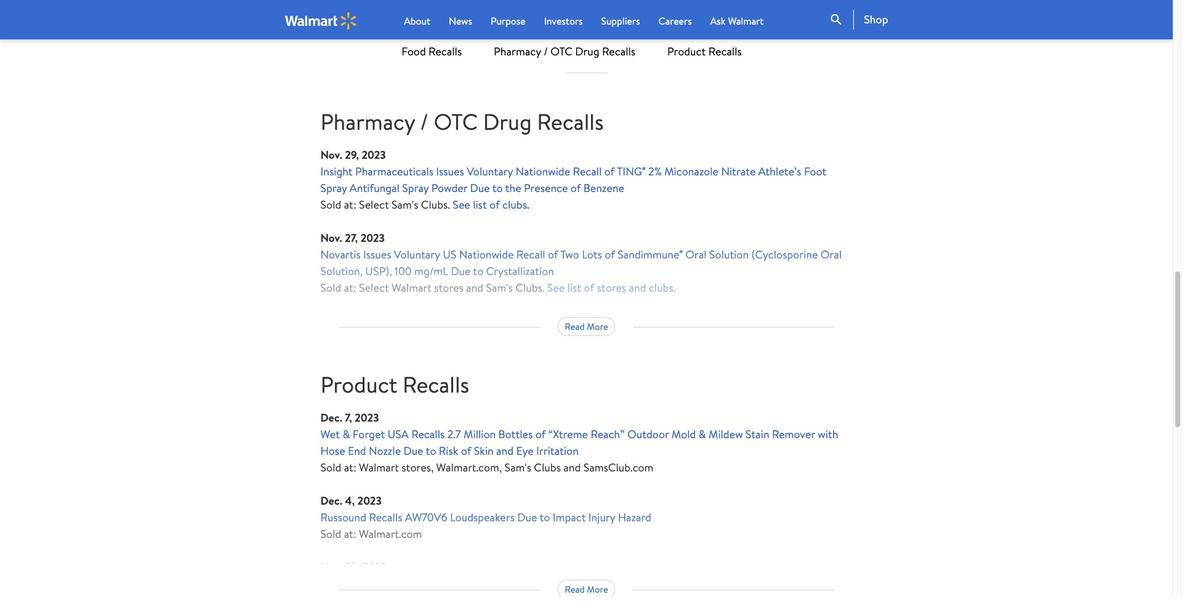 Task type: locate. For each thing, give the bounding box(es) containing it.
1 vertical spatial clubs
[[649, 281, 674, 296]]

0 vertical spatial issues
[[436, 164, 464, 180]]

2023 right the 18,
[[361, 34, 385, 50]]

1 horizontal spatial issues
[[436, 164, 464, 180]]

sold
[[321, 1, 341, 16], [321, 197, 341, 213], [321, 281, 341, 296], [321, 460, 341, 476], [321, 527, 341, 542]]

1 vertical spatial list
[[473, 197, 487, 213]]

2023 right 27,
[[361, 231, 385, 246]]

pharmacy
[[494, 44, 541, 59], [321, 106, 415, 137]]

select up nov. 18, 2023
[[359, 1, 389, 16]]

end
[[348, 444, 366, 459]]

oral
[[686, 247, 707, 263], [821, 247, 842, 263]]

0 vertical spatial more
[[587, 320, 609, 333]]

1 vertical spatial .
[[527, 197, 529, 213]]

0 horizontal spatial product recalls
[[321, 370, 470, 400]]

nov. up 'insight'
[[321, 148, 342, 163]]

1 horizontal spatial &
[[699, 427, 706, 443]]

walmart down 100
[[392, 281, 432, 296]]

1 vertical spatial drug
[[483, 106, 532, 137]]

walmart.com,
[[436, 460, 502, 476]]

sam's inside nov. 27, 2023 novartis issues voluntary us nationwide recall of two lots of sandimmune® oral solution (cyclosporine oral solution, usp), 100 mg/ml due to crystallization sold at: select walmart stores and sam's clubs. see list of stores and clubs .
[[486, 281, 513, 296]]

dec. 4, 2023 russound recalls aw70v6 loudspeakers due to impact injury hazard sold at: walmart.com
[[321, 494, 652, 542]]

novartis
[[321, 247, 361, 263]]

2.7
[[448, 427, 461, 443]]

sold down 'insight'
[[321, 197, 341, 213]]

0 horizontal spatial &
[[343, 427, 350, 443]]

0 vertical spatial voluntary
[[467, 164, 513, 180]]

1 vertical spatial otc
[[434, 106, 478, 137]]

product recalls
[[668, 44, 742, 59], [321, 370, 470, 400]]

1 vertical spatial see
[[453, 197, 471, 213]]

clubs. down powder
[[421, 197, 450, 213]]

1 vertical spatial recall
[[517, 247, 546, 263]]

with
[[818, 427, 839, 443]]

. down presence on the left top of the page
[[527, 197, 529, 213]]

2 vertical spatial sam's
[[505, 460, 532, 476]]

dec. for wet
[[321, 411, 342, 426]]

product recalls down ask
[[668, 44, 742, 59]]

injury
[[589, 510, 616, 526]]

2023 right 4,
[[358, 494, 382, 509]]

read for product recalls
[[565, 583, 585, 596]]

drug
[[575, 44, 600, 59], [483, 106, 532, 137]]

1 horizontal spatial voluntary
[[467, 164, 513, 180]]

read for pharmacy / otc drug recalls
[[565, 320, 585, 333]]

0 horizontal spatial list
[[473, 197, 487, 213]]

1 horizontal spatial spray
[[402, 181, 429, 196]]

stain
[[746, 427, 770, 443]]

nationwide inside nov. 27, 2023 novartis issues voluntary us nationwide recall of two lots of sandimmune® oral solution (cyclosporine oral solution, usp), 100 mg/ml due to crystallization sold at: select walmart stores and sam's clubs. see list of stores and clubs .
[[459, 247, 514, 263]]

/ up pharmaceuticals
[[420, 106, 429, 137]]

1 horizontal spatial oral
[[821, 247, 842, 263]]

2 horizontal spatial .
[[674, 281, 676, 296]]

otc
[[551, 44, 573, 59], [434, 106, 478, 137]]

recall
[[573, 164, 602, 180], [517, 247, 546, 263]]

0 horizontal spatial recall
[[517, 247, 546, 263]]

2 sold from the top
[[321, 197, 341, 213]]

usa
[[388, 427, 409, 443]]

mold
[[672, 427, 696, 443]]

1 more from the top
[[587, 320, 609, 333]]

to inside nov. 27, 2023 novartis issues voluntary us nationwide recall of two lots of sandimmune® oral solution (cyclosporine oral solution, usp), 100 mg/ml due to crystallization sold at: select walmart stores and sam's clubs. see list of stores and clubs .
[[473, 264, 484, 279]]

to left the on the top of page
[[493, 181, 503, 196]]

due
[[470, 181, 490, 196], [451, 264, 471, 279], [404, 444, 424, 459], [518, 510, 537, 526]]

loudspeakers
[[450, 510, 515, 526]]

sam's down antifungal
[[392, 197, 419, 213]]

sold up nov. 18, 2023
[[321, 1, 341, 16]]

1 vertical spatial voluntary
[[394, 247, 440, 263]]

1 vertical spatial pharmacy
[[321, 106, 415, 137]]

clubs down the on the top of page
[[503, 197, 527, 213]]

product recalls up usa
[[321, 370, 470, 400]]

3 at: from the top
[[344, 281, 357, 296]]

sold inside dec. 4, 2023 russound recalls aw70v6 loudspeakers due to impact injury hazard sold at: walmart.com
[[321, 527, 341, 542]]

nov. left the 18,
[[321, 34, 342, 50]]

2 more from the top
[[587, 583, 609, 596]]

walmart inside ask walmart link
[[728, 14, 764, 28]]

and
[[466, 281, 484, 296], [629, 281, 647, 296], [497, 444, 514, 459], [564, 460, 581, 476]]

due inside nov. 29, 2023 insight pharmaceuticals issues voluntary nationwide recall of ting® 2% miconazole nitrate athlete's foot spray antifungal spray powder due to the presence of benzene sold at: select sam's clubs. see list of clubs .
[[470, 181, 490, 196]]

5 sold from the top
[[321, 527, 341, 542]]

4 at: from the top
[[344, 460, 357, 476]]

1 vertical spatial clubs.
[[516, 281, 545, 296]]

see list of stores link
[[469, 1, 548, 16]]

see down powder
[[453, 197, 471, 213]]

walmart
[[392, 1, 432, 16], [728, 14, 764, 28], [392, 281, 432, 296], [359, 460, 399, 476]]

2023 inside dec. 7, 2023 wet & forget usa recalls 2.7 million bottles of "xtreme reach" outdoor mold & mildew stain remover with hose end nozzle due to risk of skin and eye irritation sold at: walmart stores, walmart.com, sam's clubs and samsclub.com
[[355, 411, 379, 426]]

0 vertical spatial list
[[489, 1, 503, 16]]

walmart inside dec. 7, 2023 wet & forget usa recalls 2.7 million bottles of "xtreme reach" outdoor mold & mildew stain remover with hose end nozzle due to risk of skin and eye irritation sold at: walmart stores, walmart.com, sam's clubs and samsclub.com
[[359, 460, 399, 476]]

nov.
[[321, 34, 342, 50], [321, 148, 342, 163], [321, 231, 342, 246], [321, 560, 342, 576]]

novartis issues voluntary us nationwide recall of two lots of sandimmune® oral solution (cyclosporine oral solution, usp), 100 mg/ml due to crystallization link
[[321, 247, 842, 279]]

2 vertical spatial see
[[548, 281, 565, 296]]

list
[[489, 1, 503, 16], [473, 197, 487, 213], [568, 281, 582, 296]]

issues inside nov. 29, 2023 insight pharmaceuticals issues voluntary nationwide recall of ting® 2% miconazole nitrate athlete's foot spray antifungal spray powder due to the presence of benzene sold at: select sam's clubs. see list of clubs .
[[436, 164, 464, 180]]

&
[[343, 427, 350, 443], [699, 427, 706, 443]]

0 horizontal spatial .
[[527, 197, 529, 213]]

1 vertical spatial read
[[565, 583, 585, 596]]

1 vertical spatial sam's
[[486, 281, 513, 296]]

1 vertical spatial select
[[359, 197, 389, 213]]

0 horizontal spatial voluntary
[[394, 247, 440, 263]]

1 select from the top
[[359, 1, 389, 16]]

1 horizontal spatial clubs
[[649, 281, 674, 296]]

4 sold from the top
[[321, 460, 341, 476]]

3 nov. from the top
[[321, 231, 342, 246]]

at: inside dec. 7, 2023 wet & forget usa recalls 2.7 million bottles of "xtreme reach" outdoor mold & mildew stain remover with hose end nozzle due to risk of skin and eye irritation sold at: walmart stores, walmart.com, sam's clubs and samsclub.com
[[344, 460, 357, 476]]

1 spray from the left
[[321, 181, 347, 196]]

2023 inside nov. 29, 2023 insight pharmaceuticals issues voluntary nationwide recall of ting® 2% miconazole nitrate athlete's foot spray antifungal spray powder due to the presence of benzene sold at: select sam's clubs. see list of clubs .
[[362, 148, 386, 163]]

1 horizontal spatial drug
[[575, 44, 600, 59]]

voluntary up 100
[[394, 247, 440, 263]]

1 horizontal spatial nationwide
[[516, 164, 571, 180]]

1 vertical spatial nationwide
[[459, 247, 514, 263]]

spray down 'insight'
[[321, 181, 347, 196]]

2023 up the forget
[[355, 411, 379, 426]]

0 horizontal spatial issues
[[363, 247, 391, 263]]

0 vertical spatial clubs.
[[421, 197, 450, 213]]

careers
[[659, 14, 692, 28]]

0 vertical spatial clubs
[[503, 197, 527, 213]]

1 vertical spatial product
[[321, 370, 398, 400]]

recall for of
[[573, 164, 602, 180]]

& right wet
[[343, 427, 350, 443]]

clubs.
[[421, 197, 450, 213], [516, 281, 545, 296]]

1 horizontal spatial pharmacy
[[494, 44, 541, 59]]

antifungal
[[350, 181, 400, 196]]

0 vertical spatial otc
[[551, 44, 573, 59]]

issues up powder
[[436, 164, 464, 180]]

recalls left 2.7
[[412, 427, 445, 443]]

see down novartis issues voluntary us nationwide recall of two lots of sandimmune® oral solution (cyclosporine oral solution, usp), 100 mg/ml due to crystallization link on the top of the page
[[548, 281, 565, 296]]

impact
[[553, 510, 586, 526]]

0 horizontal spatial oral
[[686, 247, 707, 263]]

/ down the "investors" dropdown button
[[544, 44, 548, 59]]

presence
[[524, 181, 568, 196]]

sam's down 'crystallization'
[[486, 281, 513, 296]]

nationwide right us
[[459, 247, 514, 263]]

0 vertical spatial pharmacy
[[494, 44, 541, 59]]

0 vertical spatial recall
[[573, 164, 602, 180]]

list inside nov. 27, 2023 novartis issues voluntary us nationwide recall of two lots of sandimmune® oral solution (cyclosporine oral solution, usp), 100 mg/ml due to crystallization sold at: select walmart stores and sam's clubs. see list of stores and clubs .
[[568, 281, 582, 296]]

sold down solution,
[[321, 281, 341, 296]]

0 horizontal spatial spray
[[321, 181, 347, 196]]

0 vertical spatial select
[[359, 1, 389, 16]]

2023 right the 22, at the left of the page
[[363, 560, 387, 576]]

nationwide for presence
[[516, 164, 571, 180]]

2023 right 29,
[[362, 148, 386, 163]]

at: inside nov. 29, 2023 insight pharmaceuticals issues voluntary nationwide recall of ting® 2% miconazole nitrate athlete's foot spray antifungal spray powder due to the presence of benzene sold at: select sam's clubs. see list of clubs .
[[344, 197, 357, 213]]

2023
[[361, 34, 385, 50], [362, 148, 386, 163], [361, 231, 385, 246], [355, 411, 379, 426], [358, 494, 382, 509], [363, 560, 387, 576]]

2 horizontal spatial list
[[568, 281, 582, 296]]

1 read from the top
[[565, 320, 585, 333]]

read
[[565, 320, 585, 333], [565, 583, 585, 596]]

nationwide inside nov. 29, 2023 insight pharmaceuticals issues voluntary nationwide recall of ting® 2% miconazole nitrate athlete's foot spray antifungal spray powder due to the presence of benzene sold at: select sam's clubs. see list of clubs .
[[516, 164, 571, 180]]

1 horizontal spatial product recalls
[[668, 44, 742, 59]]

recalls up 2.7
[[403, 370, 470, 400]]

sold inside dec. 7, 2023 wet & forget usa recalls 2.7 million bottles of "xtreme reach" outdoor mold & mildew stain remover with hose end nozzle due to risk of skin and eye irritation sold at: walmart stores, walmart.com, sam's clubs and samsclub.com
[[321, 460, 341, 476]]

at: down solution,
[[344, 281, 357, 296]]

read more for product recalls
[[565, 583, 609, 596]]

oral right (cyclosporine
[[821, 247, 842, 263]]

of
[[505, 1, 516, 16], [605, 164, 615, 180], [571, 181, 581, 196], [490, 197, 500, 213], [548, 247, 558, 263], [605, 247, 615, 263], [584, 281, 595, 296], [536, 427, 546, 443], [461, 444, 472, 459]]

2023 inside dec. 4, 2023 russound recalls aw70v6 loudspeakers due to impact injury hazard sold at: walmart.com
[[358, 494, 382, 509]]

select inside nov. 29, 2023 insight pharmaceuticals issues voluntary nationwide recall of ting® 2% miconazole nitrate athlete's foot spray antifungal spray powder due to the presence of benzene sold at: select sam's clubs. see list of clubs .
[[359, 197, 389, 213]]

1 & from the left
[[343, 427, 350, 443]]

recall up 'crystallization'
[[517, 247, 546, 263]]

nov. inside nov. 27, 2023 novartis issues voluntary us nationwide recall of two lots of sandimmune® oral solution (cyclosporine oral solution, usp), 100 mg/ml due to crystallization sold at: select walmart stores and sam's clubs. see list of stores and clubs .
[[321, 231, 342, 246]]

0 horizontal spatial product
[[321, 370, 398, 400]]

0 vertical spatial drug
[[575, 44, 600, 59]]

recall inside nov. 27, 2023 novartis issues voluntary us nationwide recall of two lots of sandimmune® oral solution (cyclosporine oral solution, usp), 100 mg/ml due to crystallization sold at: select walmart stores and sam's clubs. see list of stores and clubs .
[[517, 247, 546, 263]]

food recalls link
[[402, 37, 462, 67]]

2 vertical spatial select
[[359, 281, 389, 296]]

at: down 'russound'
[[344, 527, 357, 542]]

issues
[[436, 164, 464, 180], [363, 247, 391, 263]]

2 vertical spatial list
[[568, 281, 582, 296]]

product recalls link
[[668, 37, 742, 67]]

more for product recalls
[[587, 583, 609, 596]]

voluntary up the on the top of page
[[467, 164, 513, 180]]

two
[[561, 247, 580, 263]]

crystallization
[[486, 264, 554, 279]]

sold down hose
[[321, 460, 341, 476]]

/
[[544, 44, 548, 59], [420, 106, 429, 137]]

aw70v6
[[405, 510, 448, 526]]

news button
[[449, 14, 473, 28]]

due down us
[[451, 264, 471, 279]]

at: down antifungal
[[344, 197, 357, 213]]

sold down 'russound'
[[321, 527, 341, 542]]

.
[[548, 1, 550, 16], [527, 197, 529, 213], [674, 281, 676, 296]]

walmart right ask
[[728, 14, 764, 28]]

lots
[[582, 247, 602, 263]]

at: up the 18,
[[344, 1, 357, 16]]

1 dec. from the top
[[321, 411, 342, 426]]

& right mold
[[699, 427, 706, 443]]

nov. 22, 2023
[[321, 560, 387, 576]]

recall up benzene
[[573, 164, 602, 180]]

select down antifungal
[[359, 197, 389, 213]]

0 horizontal spatial clubs
[[503, 197, 527, 213]]

issues up 'usp),'
[[363, 247, 391, 263]]

5 at: from the top
[[344, 527, 357, 542]]

news
[[449, 14, 473, 28]]

0 horizontal spatial drug
[[483, 106, 532, 137]]

athlete's
[[759, 164, 802, 180]]

. inside nov. 27, 2023 novartis issues voluntary us nationwide recall of two lots of sandimmune® oral solution (cyclosporine oral solution, usp), 100 mg/ml due to crystallization sold at: select walmart stores and sam's clubs. see list of stores and clubs .
[[674, 281, 676, 296]]

0 vertical spatial read
[[565, 320, 585, 333]]

1 horizontal spatial recall
[[573, 164, 602, 180]]

2023 for 29,
[[362, 148, 386, 163]]

0 horizontal spatial otc
[[434, 106, 478, 137]]

2 read from the top
[[565, 583, 585, 596]]

22,
[[345, 560, 360, 576]]

3 select from the top
[[359, 281, 389, 296]]

recalls
[[429, 44, 462, 59], [602, 44, 636, 59], [709, 44, 742, 59], [537, 106, 604, 137], [403, 370, 470, 400], [412, 427, 445, 443], [369, 510, 403, 526]]

nov. left the 22, at the left of the page
[[321, 560, 342, 576]]

1 horizontal spatial clubs.
[[516, 281, 545, 296]]

0 vertical spatial sam's
[[392, 197, 419, 213]]

1 read more from the top
[[565, 320, 609, 333]]

0 vertical spatial see
[[469, 1, 486, 16]]

1 vertical spatial dec.
[[321, 494, 342, 509]]

risk
[[439, 444, 459, 459]]

2023 inside nov. 27, 2023 novartis issues voluntary us nationwide recall of two lots of sandimmune® oral solution (cyclosporine oral solution, usp), 100 mg/ml due to crystallization sold at: select walmart stores and sam's clubs. see list of stores and clubs .
[[361, 231, 385, 246]]

1 vertical spatial more
[[587, 583, 609, 596]]

0 vertical spatial nationwide
[[516, 164, 571, 180]]

1 vertical spatial read more
[[565, 583, 609, 596]]

0 horizontal spatial nationwide
[[459, 247, 514, 263]]

clubs inside nov. 29, 2023 insight pharmaceuticals issues voluntary nationwide recall of ting® 2% miconazole nitrate athlete's foot spray antifungal spray powder due to the presence of benzene sold at: select sam's clubs. see list of clubs .
[[503, 197, 527, 213]]

at: down end
[[344, 460, 357, 476]]

1 horizontal spatial list
[[489, 1, 503, 16]]

2 read more from the top
[[565, 583, 609, 596]]

2 vertical spatial .
[[674, 281, 676, 296]]

0 horizontal spatial clubs.
[[421, 197, 450, 213]]

due up "see list of clubs" link
[[470, 181, 490, 196]]

walmart down nozzle
[[359, 460, 399, 476]]

nationwide up presence on the left top of the page
[[516, 164, 571, 180]]

more for pharmacy / otc drug recalls
[[587, 320, 609, 333]]

dec. left 4,
[[321, 494, 342, 509]]

sam's down eye
[[505, 460, 532, 476]]

sam's inside nov. 29, 2023 insight pharmaceuticals issues voluntary nationwide recall of ting® 2% miconazole nitrate athlete's foot spray antifungal spray powder due to the presence of benzene sold at: select sam's clubs. see list of clubs .
[[392, 197, 419, 213]]

. down sandimmune®
[[674, 281, 676, 296]]

2 dec. from the top
[[321, 494, 342, 509]]

nov. inside nov. 29, 2023 insight pharmaceuticals issues voluntary nationwide recall of ting® 2% miconazole nitrate athlete's foot spray antifungal spray powder due to the presence of benzene sold at: select sam's clubs. see list of clubs .
[[321, 148, 342, 163]]

to left 'impact'
[[540, 510, 550, 526]]

0 vertical spatial product recalls
[[668, 44, 742, 59]]

see right stores.
[[469, 1, 486, 16]]

spray down pharmaceuticals
[[402, 181, 429, 196]]

pharmacy down the purpose dropdown button on the top
[[494, 44, 541, 59]]

to
[[493, 181, 503, 196], [473, 264, 484, 279], [426, 444, 436, 459], [540, 510, 550, 526]]

dec. inside dec. 4, 2023 russound recalls aw70v6 loudspeakers due to impact injury hazard sold at: walmart.com
[[321, 494, 342, 509]]

1 nov. from the top
[[321, 34, 342, 50]]

recall inside nov. 29, 2023 insight pharmaceuticals issues voluntary nationwide recall of ting® 2% miconazole nitrate athlete's foot spray antifungal spray powder due to the presence of benzene sold at: select sam's clubs. see list of clubs .
[[573, 164, 602, 180]]

1 horizontal spatial /
[[544, 44, 548, 59]]

nationwide
[[516, 164, 571, 180], [459, 247, 514, 263]]

0 horizontal spatial /
[[420, 106, 429, 137]]

0 vertical spatial read more
[[565, 320, 609, 333]]

2 at: from the top
[[344, 197, 357, 213]]

recalls down ask
[[709, 44, 742, 59]]

clubs. down 'crystallization'
[[516, 281, 545, 296]]

sam's inside dec. 7, 2023 wet & forget usa recalls 2.7 million bottles of "xtreme reach" outdoor mold & mildew stain remover with hose end nozzle due to risk of skin and eye irritation sold at: walmart stores, walmart.com, sam's clubs and samsclub.com
[[505, 460, 532, 476]]

recalls down suppliers
[[602, 44, 636, 59]]

see inside nov. 27, 2023 novartis issues voluntary us nationwide recall of two lots of sandimmune® oral solution (cyclosporine oral solution, usp), 100 mg/ml due to crystallization sold at: select walmart stores and sam's clubs. see list of stores and clubs .
[[548, 281, 565, 296]]

2 select from the top
[[359, 197, 389, 213]]

4 nov. from the top
[[321, 560, 342, 576]]

pharmacy up 29,
[[321, 106, 415, 137]]

select down 'usp),'
[[359, 281, 389, 296]]

clubs
[[503, 197, 527, 213], [649, 281, 674, 296]]

dec. inside dec. 7, 2023 wet & forget usa recalls 2.7 million bottles of "xtreme reach" outdoor mold & mildew stain remover with hose end nozzle due to risk of skin and eye irritation sold at: walmart stores, walmart.com, sam's clubs and samsclub.com
[[321, 411, 342, 426]]

. inside nov. 29, 2023 insight pharmaceuticals issues voluntary nationwide recall of ting® 2% miconazole nitrate athlete's foot spray antifungal spray powder due to the presence of benzene sold at: select sam's clubs. see list of clubs .
[[527, 197, 529, 213]]

1 oral from the left
[[686, 247, 707, 263]]

product up the 7,
[[321, 370, 398, 400]]

nov. up novartis
[[321, 231, 342, 246]]

. right purpose
[[548, 1, 550, 16]]

product down 'careers' link
[[668, 44, 706, 59]]

recalls right food
[[429, 44, 462, 59]]

recalls up walmart.com
[[369, 510, 403, 526]]

0 vertical spatial .
[[548, 1, 550, 16]]

due up stores,
[[404, 444, 424, 459]]

clubs down sandimmune®
[[649, 281, 674, 296]]

us
[[443, 247, 457, 263]]

forget
[[353, 427, 385, 443]]

to inside nov. 29, 2023 insight pharmaceuticals issues voluntary nationwide recall of ting® 2% miconazole nitrate athlete's foot spray antifungal spray powder due to the presence of benzene sold at: select sam's clubs. see list of clubs .
[[493, 181, 503, 196]]

home image
[[285, 12, 358, 29]]

0 vertical spatial dec.
[[321, 411, 342, 426]]

dec. up wet
[[321, 411, 342, 426]]

due left 'impact'
[[518, 510, 537, 526]]

3 sold from the top
[[321, 281, 341, 296]]

solution,
[[321, 264, 363, 279]]

to left risk
[[426, 444, 436, 459]]

oral left solution
[[686, 247, 707, 263]]

see
[[469, 1, 486, 16], [453, 197, 471, 213], [548, 281, 565, 296]]

1 vertical spatial issues
[[363, 247, 391, 263]]

sold at: select walmart stores. see list of stores .
[[321, 1, 550, 16]]

1 horizontal spatial product
[[668, 44, 706, 59]]

to left 'crystallization'
[[473, 264, 484, 279]]

2 nov. from the top
[[321, 148, 342, 163]]



Task type: vqa. For each thing, say whether or not it's contained in the screenshot.
stock
no



Task type: describe. For each thing, give the bounding box(es) containing it.
insight
[[321, 164, 353, 180]]

the
[[506, 181, 522, 196]]

due inside dec. 7, 2023 wet & forget usa recalls 2.7 million bottles of "xtreme reach" outdoor mold & mildew stain remover with hose end nozzle due to risk of skin and eye irritation sold at: walmart stores, walmart.com, sam's clubs and samsclub.com
[[404, 444, 424, 459]]

reach"
[[591, 427, 625, 443]]

wet & forget usa recalls 2.7 million bottles of "xtreme reach" outdoor mold & mildew stain remover with hose end nozzle due to risk of skin and eye irritation link
[[321, 427, 839, 459]]

miconazole
[[665, 164, 719, 180]]

food
[[402, 44, 426, 59]]

mg/ml
[[415, 264, 448, 279]]

due inside dec. 4, 2023 russound recalls aw70v6 loudspeakers due to impact injury hazard sold at: walmart.com
[[518, 510, 537, 526]]

(cyclosporine
[[752, 247, 818, 263]]

suppliers
[[602, 14, 640, 28]]

at: inside nov. 27, 2023 novartis issues voluntary us nationwide recall of two lots of sandimmune® oral solution (cyclosporine oral solution, usp), 100 mg/ml due to crystallization sold at: select walmart stores and sam's clubs. see list of stores and clubs .
[[344, 281, 357, 296]]

0 horizontal spatial stores
[[434, 281, 464, 296]]

ting®
[[617, 164, 646, 180]]

ask walmart link
[[711, 14, 764, 28]]

investors
[[544, 14, 583, 28]]

2%
[[649, 164, 662, 180]]

100
[[395, 264, 412, 279]]

mildew
[[709, 427, 743, 443]]

1 horizontal spatial stores
[[518, 1, 548, 16]]

nov. 27, 2023 novartis issues voluntary us nationwide recall of two lots of sandimmune® oral solution (cyclosporine oral solution, usp), 100 mg/ml due to crystallization sold at: select walmart stores and sam's clubs. see list of stores and clubs .
[[321, 231, 842, 296]]

list inside nov. 29, 2023 insight pharmaceuticals issues voluntary nationwide recall of ting® 2% miconazole nitrate athlete's foot spray antifungal spray powder due to the presence of benzene sold at: select sam's clubs. see list of clubs .
[[473, 197, 487, 213]]

0 vertical spatial /
[[544, 44, 548, 59]]

nitrate
[[722, 164, 756, 180]]

2023 for 7,
[[355, 411, 379, 426]]

recalls up insight pharmaceuticals issues voluntary nationwide recall of ting® 2% miconazole nitrate athlete's foot spray antifungal spray powder due to the presence of benzene 'link'
[[537, 106, 604, 137]]

ask walmart
[[711, 14, 764, 28]]

shop link
[[854, 10, 889, 30]]

suppliers button
[[602, 14, 640, 28]]

1 sold from the top
[[321, 1, 341, 16]]

bottles
[[499, 427, 533, 443]]

nov. for nov. 22, 2023
[[321, 560, 342, 576]]

walmart left stores.
[[392, 1, 432, 16]]

nov. for nov. 27, 2023 novartis issues voluntary us nationwide recall of two lots of sandimmune® oral solution (cyclosporine oral solution, usp), 100 mg/ml due to crystallization sold at: select walmart stores and sam's clubs. see list of stores and clubs .
[[321, 231, 342, 246]]

1 at: from the top
[[344, 1, 357, 16]]

samsclub.com
[[584, 460, 654, 476]]

purpose
[[491, 14, 526, 28]]

russound
[[321, 510, 367, 526]]

nationwide for to
[[459, 247, 514, 263]]

0 vertical spatial product
[[668, 44, 706, 59]]

nozzle
[[369, 444, 401, 459]]

0 horizontal spatial pharmacy
[[321, 106, 415, 137]]

nov. for nov. 29, 2023 insight pharmaceuticals issues voluntary nationwide recall of ting® 2% miconazole nitrate athlete's foot spray antifungal spray powder due to the presence of benzene sold at: select sam's clubs. see list of clubs .
[[321, 148, 342, 163]]

russound recalls aw70v6 loudspeakers due to impact injury hazard link
[[321, 510, 652, 526]]

recalls inside dec. 7, 2023 wet & forget usa recalls 2.7 million bottles of "xtreme reach" outdoor mold & mildew stain remover with hose end nozzle due to risk of skin and eye irritation sold at: walmart stores, walmart.com, sam's clubs and samsclub.com
[[412, 427, 445, 443]]

nov. 29, 2023 insight pharmaceuticals issues voluntary nationwide recall of ting® 2% miconazole nitrate athlete's foot spray antifungal spray powder due to the presence of benzene sold at: select sam's clubs. see list of clubs .
[[321, 148, 827, 213]]

eye
[[516, 444, 534, 459]]

0 vertical spatial pharmacy / otc drug recalls
[[494, 44, 636, 59]]

stores,
[[402, 460, 434, 476]]

about button
[[404, 14, 431, 28]]

ask
[[711, 14, 726, 28]]

outdoor
[[628, 427, 669, 443]]

see list of clubs link
[[453, 197, 527, 213]]

1 vertical spatial /
[[420, 106, 429, 137]]

hazard
[[618, 510, 652, 526]]

careers link
[[659, 14, 692, 28]]

due inside nov. 27, 2023 novartis issues voluntary us nationwide recall of two lots of sandimmune® oral solution (cyclosporine oral solution, usp), 100 mg/ml due to crystallization sold at: select walmart stores and sam's clubs. see list of stores and clubs .
[[451, 264, 471, 279]]

sold inside nov. 27, 2023 novartis issues voluntary us nationwide recall of two lots of sandimmune® oral solution (cyclosporine oral solution, usp), 100 mg/ml due to crystallization sold at: select walmart stores and sam's clubs. see list of stores and clubs .
[[321, 281, 341, 296]]

at: inside dec. 4, 2023 russound recalls aw70v6 loudspeakers due to impact injury hazard sold at: walmart.com
[[344, 527, 357, 542]]

stores.
[[434, 1, 466, 16]]

read more for pharmacy / otc drug recalls
[[565, 320, 609, 333]]

voluntary inside nov. 27, 2023 novartis issues voluntary us nationwide recall of two lots of sandimmune® oral solution (cyclosporine oral solution, usp), 100 mg/ml due to crystallization sold at: select walmart stores and sam's clubs. see list of stores and clubs .
[[394, 247, 440, 263]]

search
[[829, 12, 844, 27]]

nov. 18, 2023
[[321, 34, 385, 50]]

hose
[[321, 444, 345, 459]]

usp),
[[366, 264, 392, 279]]

29,
[[345, 148, 359, 163]]

see list of stores and clubs link
[[548, 281, 674, 296]]

walmart inside nov. 27, 2023 novartis issues voluntary us nationwide recall of two lots of sandimmune® oral solution (cyclosporine oral solution, usp), 100 mg/ml due to crystallization sold at: select walmart stores and sam's clubs. see list of stores and clubs .
[[392, 281, 432, 296]]

2 spray from the left
[[402, 181, 429, 196]]

2 horizontal spatial stores
[[597, 281, 627, 296]]

recall for crystallization
[[517, 247, 546, 263]]

shop
[[865, 12, 889, 27]]

2 & from the left
[[699, 427, 706, 443]]

clubs
[[534, 460, 561, 476]]

7,
[[345, 411, 352, 426]]

1 horizontal spatial .
[[548, 1, 550, 16]]

27,
[[345, 231, 358, 246]]

2023 for 22,
[[363, 560, 387, 576]]

voluntary inside nov. 29, 2023 insight pharmaceuticals issues voluntary nationwide recall of ting® 2% miconazole nitrate athlete's foot spray antifungal spray powder due to the presence of benzene sold at: select sam's clubs. see list of clubs .
[[467, 164, 513, 180]]

dec. for russound
[[321, 494, 342, 509]]

foot
[[804, 164, 827, 180]]

wet
[[321, 427, 340, 443]]

purpose button
[[491, 14, 526, 28]]

solution
[[710, 247, 749, 263]]

clubs. inside nov. 29, 2023 insight pharmaceuticals issues voluntary nationwide recall of ting® 2% miconazole nitrate athlete's foot spray antifungal spray powder due to the presence of benzene sold at: select sam's clubs. see list of clubs .
[[421, 197, 450, 213]]

powder
[[432, 181, 468, 196]]

dec. 7, 2023 wet & forget usa recalls 2.7 million bottles of "xtreme reach" outdoor mold & mildew stain remover with hose end nozzle due to risk of skin and eye irritation sold at: walmart stores, walmart.com, sam's clubs and samsclub.com
[[321, 411, 839, 476]]

sold inside nov. 29, 2023 insight pharmaceuticals issues voluntary nationwide recall of ting® 2% miconazole nitrate athlete's foot spray antifungal spray powder due to the presence of benzene sold at: select sam's clubs. see list of clubs .
[[321, 197, 341, 213]]

to inside dec. 4, 2023 russound recalls aw70v6 loudspeakers due to impact injury hazard sold at: walmart.com
[[540, 510, 550, 526]]

insight pharmaceuticals issues voluntary nationwide recall of ting® 2% miconazole nitrate athlete's foot spray antifungal spray powder due to the presence of benzene link
[[321, 164, 827, 196]]

irritation
[[537, 444, 579, 459]]

about
[[404, 14, 431, 28]]

see inside nov. 29, 2023 insight pharmaceuticals issues voluntary nationwide recall of ting® 2% miconazole nitrate athlete's foot spray antifungal spray powder due to the presence of benzene sold at: select sam's clubs. see list of clubs .
[[453, 197, 471, 213]]

2 oral from the left
[[821, 247, 842, 263]]

1 vertical spatial product recalls
[[321, 370, 470, 400]]

select inside nov. 27, 2023 novartis issues voluntary us nationwide recall of two lots of sandimmune® oral solution (cyclosporine oral solution, usp), 100 mg/ml due to crystallization sold at: select walmart stores and sam's clubs. see list of stores and clubs .
[[359, 281, 389, 296]]

pharmaceuticals
[[355, 164, 434, 180]]

walmart.com
[[359, 527, 422, 542]]

"xtreme
[[549, 427, 588, 443]]

4,
[[345, 494, 355, 509]]

remover
[[772, 427, 816, 443]]

pharmacy / otc drug recalls link
[[494, 37, 636, 67]]

skin
[[474, 444, 494, 459]]

clubs. inside nov. 27, 2023 novartis issues voluntary us nationwide recall of two lots of sandimmune® oral solution (cyclosporine oral solution, usp), 100 mg/ml due to crystallization sold at: select walmart stores and sam's clubs. see list of stores and clubs .
[[516, 281, 545, 296]]

investors button
[[544, 14, 583, 28]]

benzene
[[584, 181, 625, 196]]

issues inside nov. 27, 2023 novartis issues voluntary us nationwide recall of two lots of sandimmune® oral solution (cyclosporine oral solution, usp), 100 mg/ml due to crystallization sold at: select walmart stores and sam's clubs. see list of stores and clubs .
[[363, 247, 391, 263]]

clubs inside nov. 27, 2023 novartis issues voluntary us nationwide recall of two lots of sandimmune® oral solution (cyclosporine oral solution, usp), 100 mg/ml due to crystallization sold at: select walmart stores and sam's clubs. see list of stores and clubs .
[[649, 281, 674, 296]]

nov. for nov. 18, 2023
[[321, 34, 342, 50]]

18,
[[345, 34, 358, 50]]

recalls inside dec. 4, 2023 russound recalls aw70v6 loudspeakers due to impact injury hazard sold at: walmart.com
[[369, 510, 403, 526]]

2023 for 18,
[[361, 34, 385, 50]]

2023 for 27,
[[361, 231, 385, 246]]

1 horizontal spatial otc
[[551, 44, 573, 59]]

to inside dec. 7, 2023 wet & forget usa recalls 2.7 million bottles of "xtreme reach" outdoor mold & mildew stain remover with hose end nozzle due to risk of skin and eye irritation sold at: walmart stores, walmart.com, sam's clubs and samsclub.com
[[426, 444, 436, 459]]

1 vertical spatial pharmacy / otc drug recalls
[[321, 106, 604, 137]]

million
[[464, 427, 496, 443]]

2023 for 4,
[[358, 494, 382, 509]]

food recalls
[[402, 44, 462, 59]]

sandimmune®
[[618, 247, 683, 263]]



